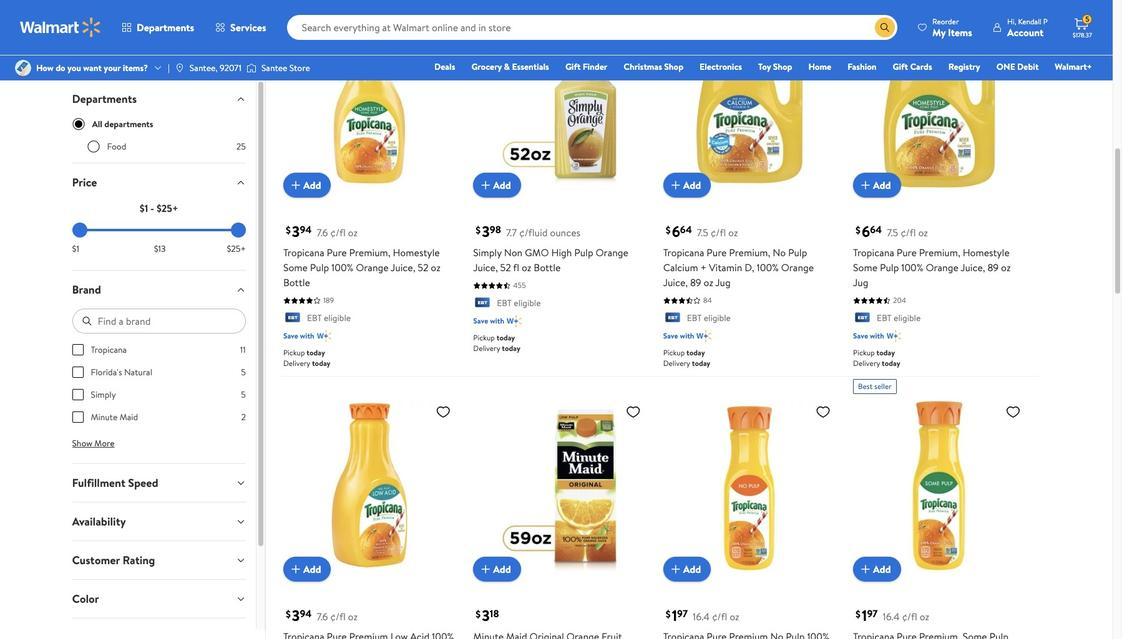 Task type: vqa. For each thing, say whether or not it's contained in the screenshot.
84
yes



Task type: locate. For each thing, give the bounding box(es) containing it.
pure up 204 in the top of the page
[[897, 246, 917, 260]]

0 vertical spatial 89
[[988, 261, 999, 275]]

1 ebt image from the left
[[283, 313, 302, 326]]

6 for $ 6 64 7.5 ¢/fl oz tropicana pure premium, homestyle some pulp 100% orange juice, 89 oz jug
[[862, 221, 870, 242]]

2 ebt image from the left
[[663, 313, 682, 326]]

gift for gift finder
[[566, 61, 581, 73]]

registry
[[949, 61, 981, 73]]

gift cards link
[[888, 60, 938, 74]]

1 vertical spatial $1
[[72, 243, 79, 255]]

1 shop from the left
[[664, 61, 684, 73]]

pure inside $ 6 64 7.5 ¢/fl oz tropicana pure premium, homestyle some pulp 100% orange juice, 89 oz jug
[[897, 246, 917, 260]]

92071
[[220, 62, 242, 74]]

ebt image for 3
[[473, 298, 492, 311]]

7.6 for $ 3 94 7.6 ¢/fl oz
[[317, 610, 328, 624]]

0 vertical spatial 5
[[1086, 14, 1090, 24]]

shop right christmas
[[664, 61, 684, 73]]

tropicana up 189
[[283, 246, 324, 260]]

walmart plus image down 204 in the top of the page
[[887, 331, 902, 343]]

tropicana inside $ 6 64 7.5 ¢/fl oz tropicana pure premium, homestyle some pulp 100% orange juice, 89 oz jug
[[853, 246, 895, 260]]

tropicana up "florida's"
[[91, 344, 127, 356]]

pure inside $ 6 64 7.5 ¢/fl oz tropicana pure premium, no pulp calcium + vitamin d, 100% orange juice, 89 oz jug
[[707, 246, 727, 260]]

$13
[[154, 243, 166, 255]]

florida's natural
[[91, 366, 152, 379]]

ebt image for 6
[[663, 313, 682, 326]]

1 horizontal spatial 89
[[988, 261, 999, 275]]

hi,
[[1008, 16, 1017, 27]]

100% for 3
[[332, 261, 354, 275]]

+
[[701, 261, 707, 275]]

departments inside tab
[[72, 91, 137, 107]]

some inside $ 3 94 7.6 ¢/fl oz tropicana pure premium, homestyle some pulp 100% orange juice, 52 oz bottle
[[283, 261, 308, 275]]

Find a brand search field
[[72, 309, 246, 334]]

64 for $ 6 64 7.5 ¢/fl oz tropicana pure premium, no pulp calcium + vitamin d, 100% orange juice, 89 oz jug
[[680, 223, 692, 237]]

add button for tropicana pure premium low acid 100% juice orange no pulp with vitamins a and c 52 fl oz bottle, fruit juice image on the left bottom of the page
[[283, 557, 331, 582]]

walmart plus image
[[697, 331, 712, 343]]

0 horizontal spatial simply
[[91, 389, 116, 401]]

1 homestyle from the left
[[393, 246, 440, 260]]

gift inside gift finder link
[[566, 61, 581, 73]]

1 horizontal spatial 7.5
[[887, 226, 899, 240]]

1 vertical spatial add to cart image
[[858, 562, 873, 577]]

1 horizontal spatial pure
[[707, 246, 727, 260]]

1 horizontal spatial walmart plus image
[[507, 316, 522, 328]]

0 horizontal spatial bottle
[[283, 276, 310, 290]]

orange inside $ 3 94 7.6 ¢/fl oz tropicana pure premium, homestyle some pulp 100% orange juice, 52 oz bottle
[[356, 261, 389, 275]]

6 for $ 6 64 7.5 ¢/fl oz tropicana pure premium, no pulp calcium + vitamin d, 100% orange juice, 89 oz jug
[[672, 221, 680, 242]]

94 inside $ 3 94 7.6 ¢/fl oz tropicana pure premium, homestyle some pulp 100% orange juice, 52 oz bottle
[[300, 223, 312, 237]]

simply non gmo high pulp orange juice, 52 fl oz bottle image
[[473, 15, 646, 188]]

2 52 from the left
[[500, 261, 511, 275]]

7.6 for $ 3 94 7.6 ¢/fl oz tropicana pure premium, homestyle some pulp 100% orange juice, 52 oz bottle
[[317, 226, 328, 240]]

52
[[418, 261, 429, 275], [500, 261, 511, 275]]

None checkbox
[[72, 412, 83, 423]]

walmart plus image
[[507, 316, 522, 328], [317, 331, 332, 343], [887, 331, 902, 343]]

1 horizontal spatial homestyle
[[963, 246, 1010, 260]]

3 inside $ 3 98 7.7 ¢/fluid ounces simply non gmo high pulp orange juice, 52 fl oz bottle
[[482, 221, 490, 242]]

89
[[988, 261, 999, 275], [690, 276, 702, 290]]

1 vertical spatial 5
[[241, 366, 246, 379]]

ebt for $ 3 94 7.6 ¢/fl oz tropicana pure premium, homestyle some pulp 100% orange juice, 52 oz bottle
[[307, 312, 322, 325]]

pure up 189
[[327, 246, 347, 260]]

1 7.5 from the left
[[697, 226, 709, 240]]

simply down the 98
[[473, 246, 502, 260]]

ebt image
[[473, 298, 492, 311], [853, 313, 872, 326]]

0 vertical spatial bottle
[[534, 261, 561, 275]]

some inside $ 6 64 7.5 ¢/fl oz tropicana pure premium, homestyle some pulp 100% orange juice, 89 oz jug
[[853, 261, 878, 275]]

shop right toy
[[773, 61, 793, 73]]

1 horizontal spatial 97
[[867, 608, 878, 621]]

5 up 2
[[241, 389, 246, 401]]

tropicana up calcium
[[663, 246, 705, 260]]

ebt
[[497, 297, 512, 310], [307, 312, 322, 325], [687, 312, 702, 325], [877, 312, 892, 325]]

d,
[[745, 261, 755, 275]]

7.5 inside $ 6 64 7.5 ¢/fl oz tropicana pure premium, homestyle some pulp 100% orange juice, 89 oz jug
[[887, 226, 899, 240]]

1 7.6 from the top
[[317, 226, 328, 240]]

3 100% from the left
[[902, 261, 924, 275]]

pickup
[[473, 333, 495, 344], [283, 348, 305, 359], [663, 348, 685, 359], [853, 348, 875, 359]]

hi, kendall p account
[[1008, 16, 1048, 39]]

santee store
[[262, 62, 310, 74]]

delivery for $ 6 64 7.5 ¢/fl oz tropicana pure premium, homestyle some pulp 100% orange juice, 89 oz jug
[[853, 359, 880, 369]]

walmart plus image down 455
[[507, 316, 522, 328]]

0 vertical spatial add to cart image
[[478, 178, 493, 193]]

0 horizontal spatial 97
[[677, 608, 688, 621]]

None checkbox
[[72, 345, 83, 356], [72, 367, 83, 378], [72, 390, 83, 401], [72, 345, 83, 356], [72, 367, 83, 378], [72, 390, 83, 401]]

2 vertical spatial 5
[[241, 389, 246, 401]]

1 pure from the left
[[327, 246, 347, 260]]

pulp right no
[[789, 246, 808, 260]]

1 horizontal spatial shop
[[773, 61, 793, 73]]

add
[[303, 179, 321, 192], [493, 179, 511, 192], [683, 179, 701, 192], [873, 179, 891, 192], [303, 563, 321, 577], [493, 563, 511, 577], [683, 563, 701, 577], [873, 563, 891, 577]]

1 horizontal spatial 100%
[[757, 261, 779, 275]]

94 inside $ 3 94 7.6 ¢/fl oz
[[300, 608, 312, 621]]

1 64 from the left
[[680, 223, 692, 237]]

pure inside $ 3 94 7.6 ¢/fl oz tropicana pure premium, homestyle some pulp 100% orange juice, 52 oz bottle
[[327, 246, 347, 260]]

1 vertical spatial $25+
[[227, 243, 246, 255]]

save for $ 6 64 7.5 ¢/fl oz tropicana pure premium, homestyle some pulp 100% orange juice, 89 oz jug
[[853, 331, 868, 342]]

0 horizontal spatial $25+
[[157, 202, 178, 215]]

1 horizontal spatial 52
[[500, 261, 511, 275]]

100% up 204 in the top of the page
[[902, 261, 924, 275]]

add button for tropicana pure premium, some pulp 100% orange juice, 12 oz bottle image
[[853, 557, 901, 582]]

|
[[168, 62, 170, 74]]

1 horizontal spatial ebt image
[[663, 313, 682, 326]]

with for $ 3 98 7.7 ¢/fluid ounces simply non gmo high pulp orange juice, 52 fl oz bottle
[[490, 316, 505, 327]]

add button for tropicana pure premium, homestyle some pulp 100% orange juice, 52 oz bottle image
[[283, 173, 331, 198]]

1 horizontal spatial 1
[[862, 606, 867, 627]]

89 inside $ 6 64 7.5 ¢/fl oz tropicana pure premium, homestyle some pulp 100% orange juice, 89 oz jug
[[988, 261, 999, 275]]

eligible
[[514, 297, 541, 310], [324, 312, 351, 325], [704, 312, 731, 325], [894, 312, 921, 325]]

pickup today delivery today down walmart plus icon
[[663, 348, 711, 369]]

2 7.5 from the left
[[887, 226, 899, 240]]

6 inside $ 6 64 7.5 ¢/fl oz tropicana pure premium, homestyle some pulp 100% orange juice, 89 oz jug
[[862, 221, 870, 242]]

1 horizontal spatial add to cart image
[[858, 562, 873, 577]]

¢/fl
[[330, 226, 346, 240], [711, 226, 726, 240], [901, 226, 916, 240], [330, 610, 346, 624], [712, 610, 728, 624], [902, 610, 918, 624]]

pickup today delivery today down 455
[[473, 333, 521, 354]]

walmart+ link
[[1050, 60, 1098, 74]]

with for $ 6 64 7.5 ¢/fl oz tropicana pure premium, homestyle some pulp 100% orange juice, 89 oz jug
[[870, 331, 885, 342]]

3 premium, from the left
[[919, 246, 961, 260]]

homestyle inside $ 6 64 7.5 ¢/fl oz tropicana pure premium, homestyle some pulp 100% orange juice, 89 oz jug
[[963, 246, 1010, 260]]

walmart image
[[20, 17, 101, 37]]

premium, for $ 6 64 7.5 ¢/fl oz tropicana pure premium, homestyle some pulp 100% orange juice, 89 oz jug
[[919, 246, 961, 260]]

0 horizontal spatial  image
[[15, 60, 31, 76]]

0 horizontal spatial 52
[[418, 261, 429, 275]]

pickup today delivery today up best seller
[[853, 348, 901, 369]]

$ 6 64 7.5 ¢/fl oz tropicana pure premium, homestyle some pulp 100% orange juice, 89 oz jug
[[853, 221, 1011, 290]]

2 gift from the left
[[893, 61, 908, 73]]

pulp up 189
[[310, 261, 329, 275]]

Search search field
[[287, 15, 898, 40]]

7.6 inside $ 3 94 7.6 ¢/fl oz tropicana pure premium, homestyle some pulp 100% orange juice, 52 oz bottle
[[317, 226, 328, 240]]

delivery for $ 6 64 7.5 ¢/fl oz tropicana pure premium, no pulp calcium + vitamin d, 100% orange juice, 89 oz jug
[[663, 359, 690, 369]]

0 horizontal spatial 7.5
[[697, 226, 709, 240]]

1 horizontal spatial bottle
[[534, 261, 561, 275]]

pulp right high
[[575, 246, 594, 260]]

home link
[[803, 60, 837, 74]]

pickup for $ 6 64 7.5 ¢/fl oz tropicana pure premium, no pulp calcium + vitamin d, 100% orange juice, 89 oz jug
[[663, 348, 685, 359]]

7.5 inside $ 6 64 7.5 ¢/fl oz tropicana pure premium, no pulp calcium + vitamin d, 100% orange juice, 89 oz jug
[[697, 226, 709, 240]]

with
[[490, 316, 505, 327], [300, 331, 314, 342], [680, 331, 695, 342], [870, 331, 885, 342]]

0 horizontal spatial 100%
[[332, 261, 354, 275]]

1 horizontal spatial 6
[[862, 221, 870, 242]]

jug
[[716, 276, 731, 290], [853, 276, 869, 290]]

-
[[151, 202, 154, 215]]

$
[[286, 224, 291, 237], [476, 224, 481, 237], [666, 224, 671, 237], [856, 224, 861, 237], [286, 608, 291, 622], [476, 608, 481, 622], [666, 608, 671, 622], [856, 608, 861, 622]]

ebt eligible down 455
[[497, 297, 541, 310]]

save
[[473, 316, 488, 327], [283, 331, 298, 342], [663, 331, 678, 342], [853, 331, 868, 342]]

0 horizontal spatial 16.4
[[693, 610, 710, 624]]

 image right |
[[175, 63, 185, 73]]

eligible down 84
[[704, 312, 731, 325]]

$1 left -
[[140, 202, 148, 215]]

1 vertical spatial ebt image
[[853, 313, 872, 326]]

0 vertical spatial simply
[[473, 246, 502, 260]]

premium, inside $ 6 64 7.5 ¢/fl oz tropicana pure premium, no pulp calcium + vitamin d, 100% orange juice, 89 oz jug
[[729, 246, 771, 260]]

0 vertical spatial ebt image
[[473, 298, 492, 311]]

 image left how
[[15, 60, 31, 76]]

0 horizontal spatial walmart plus image
[[317, 331, 332, 343]]

tropicana for $ 6 64 7.5 ¢/fl oz tropicana pure premium, homestyle some pulp 100% orange juice, 89 oz jug
[[853, 246, 895, 260]]

1 vertical spatial 94
[[300, 608, 312, 621]]

All departments radio
[[72, 118, 85, 130]]

oz
[[348, 226, 358, 240], [729, 226, 738, 240], [919, 226, 928, 240], [431, 261, 441, 275], [522, 261, 532, 275], [1001, 261, 1011, 275], [704, 276, 714, 290], [348, 610, 358, 624], [730, 610, 740, 624], [920, 610, 930, 624]]

departments button down |
[[62, 80, 256, 118]]

how do you want your items?
[[36, 62, 148, 74]]

2 jug from the left
[[853, 276, 869, 290]]

fulfillment speed tab
[[62, 464, 256, 503]]

1 horizontal spatial gift
[[893, 61, 908, 73]]

ebt eligible down 189
[[307, 312, 351, 325]]

$178.37
[[1073, 31, 1093, 39]]

walmart plus image for $ 3 98 7.7 ¢/fluid ounces simply non gmo high pulp orange juice, 52 fl oz bottle
[[507, 316, 522, 328]]

2 horizontal spatial pure
[[897, 246, 917, 260]]

$ inside $ 3 98 7.7 ¢/fluid ounces simply non gmo high pulp orange juice, 52 fl oz bottle
[[476, 224, 481, 237]]

98
[[490, 223, 501, 237]]

ebt image for 6
[[853, 313, 872, 326]]

ebt eligible for $ 6 64 7.5 ¢/fl oz tropicana pure premium, no pulp calcium + vitamin d, 100% orange juice, 89 oz jug
[[687, 312, 731, 325]]

1 vertical spatial 7.6
[[317, 610, 328, 624]]

jug inside $ 6 64 7.5 ¢/fl oz tropicana pure premium, homestyle some pulp 100% orange juice, 89 oz jug
[[853, 276, 869, 290]]

more
[[94, 438, 115, 450]]

add for tropicana pure premium no pulp 100% orange juice, 12 oz, bottle, fruit juice image
[[683, 563, 701, 577]]

delivery for $ 3 94 7.6 ¢/fl oz tropicana pure premium, homestyle some pulp 100% orange juice, 52 oz bottle
[[283, 359, 310, 369]]

0 horizontal spatial ebt image
[[283, 313, 302, 326]]

customer rating button
[[62, 542, 256, 580]]

christmas shop
[[624, 61, 684, 73]]

5 up $178.37
[[1086, 14, 1090, 24]]

departments up all
[[72, 91, 137, 107]]

100%
[[332, 261, 354, 275], [757, 261, 779, 275], [902, 261, 924, 275]]

204
[[893, 295, 907, 306]]

2 homestyle from the left
[[963, 246, 1010, 260]]

add to cart image for 16.4 ¢/fl oz
[[668, 562, 683, 577]]

premium, for $ 6 64 7.5 ¢/fl oz tropicana pure premium, no pulp calcium + vitamin d, 100% orange juice, 89 oz jug
[[729, 246, 771, 260]]

100% inside $ 6 64 7.5 ¢/fl oz tropicana pure premium, no pulp calcium + vitamin d, 100% orange juice, 89 oz jug
[[757, 261, 779, 275]]

1 vertical spatial simply
[[91, 389, 116, 401]]

pickup today delivery today down 189
[[283, 348, 331, 369]]

add to cart image for 3
[[478, 562, 493, 577]]

2 64 from the left
[[870, 223, 882, 237]]

gift left finder
[[566, 61, 581, 73]]

save with for $ 6 64 7.5 ¢/fl oz tropicana pure premium, homestyle some pulp 100% orange juice, 89 oz jug
[[853, 331, 885, 342]]

1 gift from the left
[[566, 61, 581, 73]]

100% up 189
[[332, 261, 354, 275]]

1 100% from the left
[[332, 261, 354, 275]]

pickup for $ 3 94 7.6 ¢/fl oz tropicana pure premium, homestyle some pulp 100% orange juice, 52 oz bottle
[[283, 348, 305, 359]]

pickup today delivery today for $ 3 98 7.7 ¢/fluid ounces simply non gmo high pulp orange juice, 52 fl oz bottle
[[473, 333, 521, 354]]

2
[[241, 411, 246, 424]]

electronics link
[[694, 60, 748, 74]]

1 horizontal spatial $25+
[[227, 243, 246, 255]]

pickup for $ 3 98 7.7 ¢/fluid ounces simply non gmo high pulp orange juice, 52 fl oz bottle
[[473, 333, 495, 344]]

availability button
[[62, 503, 256, 541]]

$ inside $ 3 94 7.6 ¢/fl oz
[[286, 608, 291, 622]]

1 horizontal spatial 64
[[870, 223, 882, 237]]

52 inside $ 3 94 7.6 ¢/fl oz tropicana pure premium, homestyle some pulp 100% orange juice, 52 oz bottle
[[418, 261, 429, 275]]

3 for $ 3 94 7.6 ¢/fl oz
[[292, 606, 300, 627]]

santee, 92071
[[190, 62, 242, 74]]

1 horizontal spatial some
[[853, 261, 878, 275]]

0 horizontal spatial some
[[283, 261, 308, 275]]

$ inside $ 6 64 7.5 ¢/fl oz tropicana pure premium, no pulp calcium + vitamin d, 100% orange juice, 89 oz jug
[[666, 224, 671, 237]]

2 7.6 from the top
[[317, 610, 328, 624]]

pulp inside $ 6 64 7.5 ¢/fl oz tropicana pure premium, homestyle some pulp 100% orange juice, 89 oz jug
[[880, 261, 899, 275]]

add to cart image for 7.6 ¢/fl oz
[[288, 562, 303, 577]]

simply up minute
[[91, 389, 116, 401]]

2 horizontal spatial 100%
[[902, 261, 924, 275]]

0 vertical spatial 94
[[300, 223, 312, 237]]

1 jug from the left
[[716, 276, 731, 290]]

$ inside $ 3 94 7.6 ¢/fl oz tropicana pure premium, homestyle some pulp 100% orange juice, 52 oz bottle
[[286, 224, 291, 237]]

0 horizontal spatial 6
[[672, 221, 680, 242]]

0 horizontal spatial $1
[[72, 243, 79, 255]]

orange
[[596, 246, 629, 260], [356, 261, 389, 275], [781, 261, 814, 275], [926, 261, 959, 275]]

jug inside $ 6 64 7.5 ¢/fl oz tropicana pure premium, no pulp calcium + vitamin d, 100% orange juice, 89 oz jug
[[716, 276, 731, 290]]

premium, inside $ 6 64 7.5 ¢/fl oz tropicana pure premium, homestyle some pulp 100% orange juice, 89 oz jug
[[919, 246, 961, 260]]

$1
[[140, 202, 148, 215], [72, 243, 79, 255]]

1 horizontal spatial simply
[[473, 246, 502, 260]]

eligible down 204 in the top of the page
[[894, 312, 921, 325]]

tropicana inside $ 6 64 7.5 ¢/fl oz tropicana pure premium, no pulp calcium + vitamin d, 100% orange juice, 89 oz jug
[[663, 246, 705, 260]]

&
[[504, 61, 510, 73]]

2 pure from the left
[[707, 246, 727, 260]]

2 shop from the left
[[773, 61, 793, 73]]

departments button
[[111, 12, 205, 42], [62, 80, 256, 118]]

brand group
[[72, 344, 246, 434]]

gift inside gift cards link
[[893, 61, 908, 73]]

maid
[[120, 411, 138, 424]]

premium, inside $ 3 94 7.6 ¢/fl oz tropicana pure premium, homestyle some pulp 100% orange juice, 52 oz bottle
[[349, 246, 391, 260]]

1 vertical spatial departments
[[72, 91, 137, 107]]

gift for gift cards
[[893, 61, 908, 73]]

add button
[[283, 173, 331, 198], [473, 173, 521, 198], [663, 173, 711, 198], [853, 173, 901, 198], [283, 557, 331, 582], [473, 557, 521, 582], [663, 557, 711, 582], [853, 557, 901, 582]]

5 for florida's natural
[[241, 366, 246, 379]]

ebt eligible for $ 6 64 7.5 ¢/fl oz tropicana pure premium, homestyle some pulp 100% orange juice, 89 oz jug
[[877, 312, 921, 325]]

some
[[283, 261, 308, 275], [853, 261, 878, 275]]

1 97 from the left
[[677, 608, 688, 621]]

fulfillment
[[72, 476, 125, 491]]

2 some from the left
[[853, 261, 878, 275]]

essentials
[[512, 61, 549, 73]]

pickup today delivery today for $ 3 94 7.6 ¢/fl oz tropicana pure premium, homestyle some pulp 100% orange juice, 52 oz bottle
[[283, 348, 331, 369]]

$ 3 94 7.6 ¢/fl oz
[[286, 606, 358, 627]]

add for tropicana pure premium, homestyle some pulp 100% orange juice, 89 oz jug "image"
[[873, 179, 891, 192]]

6 inside $ 6 64 7.5 ¢/fl oz tropicana pure premium, no pulp calcium + vitamin d, 100% orange juice, 89 oz jug
[[672, 221, 680, 242]]

departments up |
[[137, 21, 194, 34]]

0 horizontal spatial 64
[[680, 223, 692, 237]]

ebt eligible for $ 3 94 7.6 ¢/fl oz tropicana pure premium, homestyle some pulp 100% orange juice, 52 oz bottle
[[307, 312, 351, 325]]

1 horizontal spatial $1
[[140, 202, 148, 215]]

tropicana inside $ 3 94 7.6 ¢/fl oz tropicana pure premium, homestyle some pulp 100% orange juice, 52 oz bottle
[[283, 246, 324, 260]]

some for 6
[[853, 261, 878, 275]]

shop for toy shop
[[773, 61, 793, 73]]

1 vertical spatial bottle
[[283, 276, 310, 290]]

add for minute maid original orange fruit juice, 59 fl oz carton image
[[493, 563, 511, 577]]

add to cart image for 7.5 ¢/fl oz
[[668, 178, 683, 193]]

ebt eligible down 84
[[687, 312, 731, 325]]

2 horizontal spatial premium,
[[919, 246, 961, 260]]

reorder
[[933, 16, 959, 27]]

add to cart image
[[288, 178, 303, 193], [668, 178, 683, 193], [858, 178, 873, 193], [288, 562, 303, 577], [478, 562, 493, 577], [668, 562, 683, 577]]

1 6 from the left
[[672, 221, 680, 242]]

registry link
[[943, 60, 986, 74]]

2 horizontal spatial walmart plus image
[[887, 331, 902, 343]]

0 vertical spatial 7.6
[[317, 226, 328, 240]]

0 horizontal spatial homestyle
[[393, 246, 440, 260]]

eligible for $ 6 64 7.5 ¢/fl oz tropicana pure premium, homestyle some pulp 100% orange juice, 89 oz jug
[[894, 312, 921, 325]]

eligible down 189
[[324, 312, 351, 325]]

you
[[67, 62, 81, 74]]

0 horizontal spatial pure
[[327, 246, 347, 260]]

5 down 11
[[241, 366, 246, 379]]

$1 up brand
[[72, 243, 79, 255]]

departments tab
[[62, 80, 256, 118]]

2 horizontal spatial  image
[[247, 62, 257, 74]]

7.6 inside $ 3 94 7.6 ¢/fl oz
[[317, 610, 328, 624]]

ebt eligible down 204 in the top of the page
[[877, 312, 921, 325]]

0 horizontal spatial 89
[[690, 276, 702, 290]]

pickup for $ 6 64 7.5 ¢/fl oz tropicana pure premium, homestyle some pulp 100% orange juice, 89 oz jug
[[853, 348, 875, 359]]

16.4
[[693, 610, 710, 624], [883, 610, 900, 624]]

$ inside $ 6 64 7.5 ¢/fl oz tropicana pure premium, homestyle some pulp 100% orange juice, 89 oz jug
[[856, 224, 861, 237]]

add to cart image inside 'add' button
[[858, 562, 873, 577]]

pulp up 204 in the top of the page
[[880, 261, 899, 275]]

2 premium, from the left
[[729, 246, 771, 260]]

0 horizontal spatial premium,
[[349, 246, 391, 260]]

 image right 92071
[[247, 62, 257, 74]]

100% for 6
[[902, 261, 924, 275]]

gift finder link
[[560, 60, 613, 74]]

ebt eligible for $ 3 98 7.7 ¢/fluid ounces simply non gmo high pulp orange juice, 52 fl oz bottle
[[497, 297, 541, 310]]

cards
[[911, 61, 933, 73]]

departments button up |
[[111, 12, 205, 42]]

0 horizontal spatial ebt image
[[473, 298, 492, 311]]

toy shop link
[[753, 60, 798, 74]]

1 horizontal spatial 16.4
[[883, 610, 900, 624]]

1 premium, from the left
[[349, 246, 391, 260]]

 image for santee, 92071
[[175, 63, 185, 73]]

2 $ 1 97 16.4 ¢/fl oz from the left
[[856, 606, 930, 627]]

pure up vitamin
[[707, 246, 727, 260]]

pulp inside $ 3 98 7.7 ¢/fluid ounces simply non gmo high pulp orange juice, 52 fl oz bottle
[[575, 246, 594, 260]]

25
[[236, 140, 246, 153]]

3 pure from the left
[[897, 246, 917, 260]]

0 horizontal spatial gift
[[566, 61, 581, 73]]

departments
[[104, 118, 153, 130]]

2 6 from the left
[[862, 221, 870, 242]]

2 100% from the left
[[757, 261, 779, 275]]

1 94 from the top
[[300, 223, 312, 237]]

0 horizontal spatial 1
[[672, 606, 677, 627]]

94 for $ 3 94 7.6 ¢/fl oz tropicana pure premium, homestyle some pulp 100% orange juice, 52 oz bottle
[[300, 223, 312, 237]]

3 inside $ 3 94 7.6 ¢/fl oz tropicana pure premium, homestyle some pulp 100% orange juice, 52 oz bottle
[[292, 221, 300, 242]]

0 horizontal spatial $ 1 97 16.4 ¢/fl oz
[[666, 606, 740, 627]]

5
[[1086, 14, 1090, 24], [241, 366, 246, 379], [241, 389, 246, 401]]

show
[[72, 438, 92, 450]]

add to favorites list, tropicana pure premium, homestyle some pulp 100% orange juice, 89 oz jug image
[[1006, 20, 1021, 36]]

premium,
[[349, 246, 391, 260], [729, 246, 771, 260], [919, 246, 961, 260]]

$1 - $25+
[[140, 202, 178, 215]]

walmart plus image down 189
[[317, 331, 332, 343]]

$25+
[[157, 202, 178, 215], [227, 243, 246, 255]]

0 vertical spatial departments
[[137, 21, 194, 34]]

100% inside $ 6 64 7.5 ¢/fl oz tropicana pure premium, homestyle some pulp 100% orange juice, 89 oz jug
[[902, 261, 924, 275]]

add button for tropicana pure premium no pulp 100% orange juice, 12 oz, bottle, fruit juice image
[[663, 557, 711, 582]]

add for tropicana pure premium, some pulp 100% orange juice, 12 oz bottle image
[[873, 563, 891, 577]]

save for $ 6 64 7.5 ¢/fl oz tropicana pure premium, no pulp calcium + vitamin d, 100% orange juice, 89 oz jug
[[663, 331, 678, 342]]

ebt for $ 6 64 7.5 ¢/fl oz tropicana pure premium, homestyle some pulp 100% orange juice, 89 oz jug
[[877, 312, 892, 325]]

add to cart image
[[478, 178, 493, 193], [858, 562, 873, 577]]

add button for minute maid original orange fruit juice, 59 fl oz carton image
[[473, 557, 521, 582]]

94
[[300, 223, 312, 237], [300, 608, 312, 621]]

homestyle inside $ 3 94 7.6 ¢/fl oz tropicana pure premium, homestyle some pulp 100% orange juice, 52 oz bottle
[[393, 246, 440, 260]]

1 horizontal spatial  image
[[175, 63, 185, 73]]

1 vertical spatial 89
[[690, 276, 702, 290]]

santee
[[262, 62, 287, 74]]

0 vertical spatial $1
[[140, 202, 148, 215]]

gift left cards
[[893, 61, 908, 73]]

bottle
[[534, 261, 561, 275], [283, 276, 310, 290]]

show more button
[[62, 434, 125, 454]]

eligible down 455
[[514, 297, 541, 310]]

7.5
[[697, 226, 709, 240], [887, 226, 899, 240]]

account
[[1008, 25, 1044, 39]]

shop for christmas shop
[[664, 61, 684, 73]]

juice, inside $ 3 94 7.6 ¢/fl oz tropicana pure premium, homestyle some pulp 100% orange juice, 52 oz bottle
[[391, 261, 415, 275]]

2 1 from the left
[[862, 606, 867, 627]]

availability tab
[[62, 503, 256, 541]]

walmart plus image for $ 3 94 7.6 ¢/fl oz tropicana pure premium, homestyle some pulp 100% orange juice, 52 oz bottle
[[317, 331, 332, 343]]

3 for $ 3 98 7.7 ¢/fluid ounces simply non gmo high pulp orange juice, 52 fl oz bottle
[[482, 221, 490, 242]]

want
[[83, 62, 102, 74]]

1 horizontal spatial premium,
[[729, 246, 771, 260]]

add for tropicana pure premium, homestyle some pulp 100% orange juice, 52 oz bottle image
[[303, 179, 321, 192]]

0 horizontal spatial jug
[[716, 276, 731, 290]]

tropicana for $ 3 94 7.6 ¢/fl oz tropicana pure premium, homestyle some pulp 100% orange juice, 52 oz bottle
[[283, 246, 324, 260]]

0 horizontal spatial shop
[[664, 61, 684, 73]]

1 horizontal spatial $ 1 97 16.4 ¢/fl oz
[[856, 606, 930, 627]]

non
[[504, 246, 523, 260]]

2 94 from the top
[[300, 608, 312, 621]]

64 inside $ 6 64 7.5 ¢/fl oz tropicana pure premium, homestyle some pulp 100% orange juice, 89 oz jug
[[870, 223, 882, 237]]

100% inside $ 3 94 7.6 ¢/fl oz tropicana pure premium, homestyle some pulp 100% orange juice, 52 oz bottle
[[332, 261, 354, 275]]

1 horizontal spatial ebt image
[[853, 313, 872, 326]]

orange inside $ 6 64 7.5 ¢/fl oz tropicana pure premium, homestyle some pulp 100% orange juice, 89 oz jug
[[926, 261, 959, 275]]

1 52 from the left
[[418, 261, 429, 275]]

 image
[[15, 60, 31, 76], [247, 62, 257, 74], [175, 63, 185, 73]]

1 some from the left
[[283, 261, 308, 275]]

ebt image
[[283, 313, 302, 326], [663, 313, 682, 326]]

64 inside $ 6 64 7.5 ¢/fl oz tropicana pure premium, no pulp calcium + vitamin d, 100% orange juice, 89 oz jug
[[680, 223, 692, 237]]

color tab
[[62, 581, 256, 619]]

shop
[[664, 61, 684, 73], [773, 61, 793, 73]]

11
[[240, 344, 246, 356]]

minute maid original orange fruit juice, 59 fl oz carton image
[[473, 400, 646, 572]]

tropicana up 204 in the top of the page
[[853, 246, 895, 260]]

None radio
[[87, 140, 100, 153]]

1 horizontal spatial jug
[[853, 276, 869, 290]]

100% right d,
[[757, 261, 779, 275]]

tab
[[62, 619, 256, 640]]



Task type: describe. For each thing, give the bounding box(es) containing it.
brand button
[[62, 271, 256, 309]]

calcium
[[663, 261, 698, 275]]

walmart+
[[1055, 61, 1093, 73]]

customer rating tab
[[62, 542, 256, 580]]

florida's
[[91, 366, 122, 379]]

64 for $ 6 64 7.5 ¢/fl oz tropicana pure premium, homestyle some pulp 100% orange juice, 89 oz jug
[[870, 223, 882, 237]]

show more
[[72, 438, 115, 450]]

grocery
[[472, 61, 502, 73]]

tropicana pure premium no pulp 100% orange juice, 12 oz, bottle, fruit juice image
[[663, 400, 836, 572]]

save with for $ 6 64 7.5 ¢/fl oz tropicana pure premium, no pulp calcium + vitamin d, 100% orange juice, 89 oz jug
[[663, 331, 695, 342]]

some for 3
[[283, 261, 308, 275]]

availability
[[72, 514, 126, 530]]

fulfillment speed button
[[62, 464, 256, 503]]

7.5 for $ 6 64 7.5 ¢/fl oz tropicana pure premium, homestyle some pulp 100% orange juice, 89 oz jug
[[887, 226, 899, 240]]

84
[[703, 295, 712, 306]]

¢/fl inside $ 3 94 7.6 ¢/fl oz tropicana pure premium, homestyle some pulp 100% orange juice, 52 oz bottle
[[330, 226, 346, 240]]

gift finder
[[566, 61, 608, 73]]

¢/fl inside $ 6 64 7.5 ¢/fl oz tropicana pure premium, homestyle some pulp 100% orange juice, 89 oz jug
[[901, 226, 916, 240]]

5 $178.37
[[1073, 14, 1093, 39]]

ounces
[[550, 226, 581, 240]]

0 vertical spatial departments button
[[111, 12, 205, 42]]

tropicana pure premium, no pulp calcium + vitamin d, 100% orange juice, 89 oz jug image
[[663, 15, 836, 188]]

eligible for $ 6 64 7.5 ¢/fl oz tropicana pure premium, no pulp calcium + vitamin d, 100% orange juice, 89 oz jug
[[704, 312, 731, 325]]

premium, for $ 3 94 7.6 ¢/fl oz tropicana pure premium, homestyle some pulp 100% orange juice, 52 oz bottle
[[349, 246, 391, 260]]

food
[[107, 140, 126, 153]]

rating
[[123, 553, 155, 569]]

 image for how do you want your items?
[[15, 60, 31, 76]]

do
[[56, 62, 65, 74]]

eligible for $ 3 98 7.7 ¢/fluid ounces simply non gmo high pulp orange juice, 52 fl oz bottle
[[514, 297, 541, 310]]

gift cards
[[893, 61, 933, 73]]

94 for $ 3 94 7.6 ¢/fl oz
[[300, 608, 312, 621]]

juice, inside $ 6 64 7.5 ¢/fl oz tropicana pure premium, homestyle some pulp 100% orange juice, 89 oz jug
[[961, 261, 986, 275]]

grocery & essentials link
[[466, 60, 555, 74]]

add to favorites list, tropicana pure premium low acid 100% juice orange no pulp with vitamins a and c 52 fl oz bottle, fruit juice image
[[436, 405, 451, 420]]

$1 range field
[[72, 229, 246, 232]]

santee,
[[190, 62, 218, 74]]

ebt for $ 3 98 7.7 ¢/fluid ounces simply non gmo high pulp orange juice, 52 fl oz bottle
[[497, 297, 512, 310]]

fl
[[513, 261, 520, 275]]

oz inside $ 3 94 7.6 ¢/fl oz
[[348, 610, 358, 624]]

pure for $ 6 64 7.5 ¢/fl oz tropicana pure premium, no pulp calcium + vitamin d, 100% orange juice, 89 oz jug
[[707, 246, 727, 260]]

89 inside $ 6 64 7.5 ¢/fl oz tropicana pure premium, no pulp calcium + vitamin d, 100% orange juice, 89 oz jug
[[690, 276, 702, 290]]

pickup today delivery today for $ 6 64 7.5 ¢/fl oz tropicana pure premium, no pulp calcium + vitamin d, 100% orange juice, 89 oz jug
[[663, 348, 711, 369]]

customer
[[72, 553, 120, 569]]

$ 3 94 7.6 ¢/fl oz tropicana pure premium, homestyle some pulp 100% orange juice, 52 oz bottle
[[283, 221, 441, 290]]

1 $ 1 97 16.4 ¢/fl oz from the left
[[666, 606, 740, 627]]

high
[[552, 246, 572, 260]]

pulp inside $ 6 64 7.5 ¢/fl oz tropicana pure premium, no pulp calcium + vitamin d, 100% orange juice, 89 oz jug
[[789, 246, 808, 260]]

toy shop
[[759, 61, 793, 73]]

homestyle for 3
[[393, 246, 440, 260]]

tropicana pure premium, homestyle some pulp 100% orange juice, 89 oz jug image
[[853, 15, 1026, 188]]

save with for $ 3 94 7.6 ¢/fl oz tropicana pure premium, homestyle some pulp 100% orange juice, 52 oz bottle
[[283, 331, 314, 342]]

toy
[[759, 61, 771, 73]]

price tab
[[62, 164, 256, 202]]

¢/fl inside $ 3 94 7.6 ¢/fl oz
[[330, 610, 346, 624]]

¢/fl inside $ 6 64 7.5 ¢/fl oz tropicana pure premium, no pulp calcium + vitamin d, 100% orange juice, 89 oz jug
[[711, 226, 726, 240]]

price button
[[62, 164, 256, 202]]

fulfillment speed
[[72, 476, 158, 491]]

5 inside 5 $178.37
[[1086, 14, 1090, 24]]

 image for santee store
[[247, 62, 257, 74]]

455
[[513, 280, 526, 291]]

1 1 from the left
[[672, 606, 677, 627]]

ebt image for 3
[[283, 313, 302, 326]]

best
[[858, 382, 873, 392]]

bottle inside $ 3 98 7.7 ¢/fluid ounces simply non gmo high pulp orange juice, 52 fl oz bottle
[[534, 261, 561, 275]]

bottle inside $ 3 94 7.6 ¢/fl oz tropicana pure premium, homestyle some pulp 100% orange juice, 52 oz bottle
[[283, 276, 310, 290]]

christmas
[[624, 61, 662, 73]]

add for tropicana pure premium low acid 100% juice orange no pulp with vitamins a and c 52 fl oz bottle, fruit juice image on the left bottom of the page
[[303, 563, 321, 577]]

Walmart Site-Wide search field
[[287, 15, 898, 40]]

tropicana for $ 6 64 7.5 ¢/fl oz tropicana pure premium, no pulp calcium + vitamin d, 100% orange juice, 89 oz jug
[[663, 246, 705, 260]]

pulp inside $ 3 94 7.6 ¢/fl oz tropicana pure premium, homestyle some pulp 100% orange juice, 52 oz bottle
[[310, 261, 329, 275]]

tropicana pure premium, homestyle some pulp 100% orange juice, 52 oz bottle image
[[283, 15, 456, 188]]

kendall
[[1019, 16, 1042, 27]]

oz inside $ 3 98 7.7 ¢/fluid ounces simply non gmo high pulp orange juice, 52 fl oz bottle
[[522, 261, 532, 275]]

pickup today delivery today for $ 6 64 7.5 ¢/fl oz tropicana pure premium, homestyle some pulp 100% orange juice, 89 oz jug
[[853, 348, 901, 369]]

minute
[[91, 411, 118, 424]]

¢/fluid
[[519, 226, 548, 240]]

grocery & essentials
[[472, 61, 549, 73]]

natural
[[124, 366, 152, 379]]

3 for $ 3 94 7.6 ¢/fl oz tropicana pure premium, homestyle some pulp 100% orange juice, 52 oz bottle
[[292, 221, 300, 242]]

customer rating
[[72, 553, 155, 569]]

tropicana inside brand 'group'
[[91, 344, 127, 356]]

save with for $ 3 98 7.7 ¢/fluid ounces simply non gmo high pulp orange juice, 52 fl oz bottle
[[473, 316, 505, 327]]

brand
[[72, 282, 101, 298]]

clear search field text image
[[860, 22, 870, 32]]

store
[[290, 62, 310, 74]]

$1 for $1 - $25+
[[140, 202, 148, 215]]

juice, inside $ 3 98 7.7 ¢/fluid ounces simply non gmo high pulp orange juice, 52 fl oz bottle
[[473, 261, 498, 275]]

7.7
[[506, 226, 517, 240]]

simply inside brand 'group'
[[91, 389, 116, 401]]

deals
[[435, 61, 455, 73]]

2 16.4 from the left
[[883, 610, 900, 624]]

add to favorites list, tropicana pure premium, homestyle some pulp 100% orange juice, 52 oz bottle image
[[436, 20, 451, 36]]

price
[[72, 175, 97, 190]]

save for $ 3 98 7.7 ¢/fluid ounces simply non gmo high pulp orange juice, 52 fl oz bottle
[[473, 316, 488, 327]]

5 for simply
[[241, 389, 246, 401]]

1 16.4 from the left
[[693, 610, 710, 624]]

$ inside $ 3 18
[[476, 608, 481, 622]]

add to favorites list, minute maid original orange fruit juice, 59 fl oz carton image
[[626, 405, 641, 420]]

christmas shop link
[[618, 60, 689, 74]]

pure for $ 3 94 7.6 ¢/fl oz tropicana pure premium, homestyle some pulp 100% orange juice, 52 oz bottle
[[327, 246, 347, 260]]

0 horizontal spatial add to cart image
[[478, 178, 493, 193]]

home
[[809, 61, 832, 73]]

items?
[[123, 62, 148, 74]]

best seller
[[858, 382, 892, 392]]

one debit
[[997, 61, 1039, 73]]

all
[[92, 118, 102, 130]]

add to favorites list, tropicana pure premium no pulp 100% orange juice, 12 oz, bottle, fruit juice image
[[816, 405, 831, 420]]

7.5 for $ 6 64 7.5 ¢/fl oz tropicana pure premium, no pulp calcium + vitamin d, 100% orange juice, 89 oz jug
[[697, 226, 709, 240]]

fashion
[[848, 61, 877, 73]]

simply inside $ 3 98 7.7 ¢/fluid ounces simply non gmo high pulp orange juice, 52 fl oz bottle
[[473, 246, 502, 260]]

with for $ 6 64 7.5 ¢/fl oz tropicana pure premium, no pulp calcium + vitamin d, 100% orange juice, 89 oz jug
[[680, 331, 695, 342]]

items
[[948, 25, 973, 39]]

$1 for $1
[[72, 243, 79, 255]]

add to favorites list, tropicana pure premium, some pulp 100% orange juice, 12 oz bottle image
[[1006, 405, 1021, 420]]

$ 3 18
[[476, 606, 499, 627]]

walmart plus image for $ 6 64 7.5 ¢/fl oz tropicana pure premium, homestyle some pulp 100% orange juice, 89 oz jug
[[887, 331, 902, 343]]

52 inside $ 3 98 7.7 ¢/fluid ounces simply non gmo high pulp orange juice, 52 fl oz bottle
[[500, 261, 511, 275]]

how
[[36, 62, 54, 74]]

1 vertical spatial departments button
[[62, 80, 256, 118]]

with for $ 3 94 7.6 ¢/fl oz tropicana pure premium, homestyle some pulp 100% orange juice, 52 oz bottle
[[300, 331, 314, 342]]

speed
[[128, 476, 158, 491]]

add button for tropicana pure premium, homestyle some pulp 100% orange juice, 89 oz jug "image"
[[853, 173, 901, 198]]

189
[[323, 295, 334, 306]]

fashion link
[[842, 60, 883, 74]]

seller
[[875, 382, 892, 392]]

save for $ 3 94 7.6 ¢/fl oz tropicana pure premium, homestyle some pulp 100% orange juice, 52 oz bottle
[[283, 331, 298, 342]]

tropicana pure premium low acid 100% juice orange no pulp with vitamins a and c 52 fl oz bottle, fruit juice image
[[283, 400, 456, 572]]

finder
[[583, 61, 608, 73]]

none checkbox inside brand 'group'
[[72, 412, 83, 423]]

minute maid
[[91, 411, 138, 424]]

$25 range field
[[72, 229, 246, 232]]

your
[[104, 62, 121, 74]]

services button
[[205, 12, 277, 42]]

services
[[230, 21, 266, 34]]

homestyle for 6
[[963, 246, 1010, 260]]

gmo
[[525, 246, 549, 260]]

brand tab
[[62, 271, 256, 309]]

deals link
[[429, 60, 461, 74]]

delivery for $ 3 98 7.7 ¢/fluid ounces simply non gmo high pulp orange juice, 52 fl oz bottle
[[473, 344, 500, 354]]

juice, inside $ 6 64 7.5 ¢/fl oz tropicana pure premium, no pulp calcium + vitamin d, 100% orange juice, 89 oz jug
[[663, 276, 688, 290]]

pure for $ 6 64 7.5 ¢/fl oz tropicana pure premium, homestyle some pulp 100% orange juice, 89 oz jug
[[897, 246, 917, 260]]

eligible for $ 3 94 7.6 ¢/fl oz tropicana pure premium, homestyle some pulp 100% orange juice, 52 oz bottle
[[324, 312, 351, 325]]

color
[[72, 592, 99, 607]]

$ 3 98 7.7 ¢/fluid ounces simply non gmo high pulp orange juice, 52 fl oz bottle
[[473, 221, 629, 275]]

orange inside $ 3 98 7.7 ¢/fluid ounces simply non gmo high pulp orange juice, 52 fl oz bottle
[[596, 246, 629, 260]]

ebt for $ 6 64 7.5 ¢/fl oz tropicana pure premium, no pulp calcium + vitamin d, 100% orange juice, 89 oz jug
[[687, 312, 702, 325]]

orange inside $ 6 64 7.5 ¢/fl oz tropicana pure premium, no pulp calcium + vitamin d, 100% orange juice, 89 oz jug
[[781, 261, 814, 275]]

3 for $ 3 18
[[482, 606, 490, 627]]

tropicana pure premium, some pulp 100% orange juice, 12 oz bottle image
[[853, 400, 1026, 572]]

search icon image
[[880, 22, 890, 32]]

no
[[773, 246, 786, 260]]

vitamin
[[709, 261, 743, 275]]

0 vertical spatial $25+
[[157, 202, 178, 215]]

reorder my items
[[933, 16, 973, 39]]

2 97 from the left
[[867, 608, 878, 621]]



